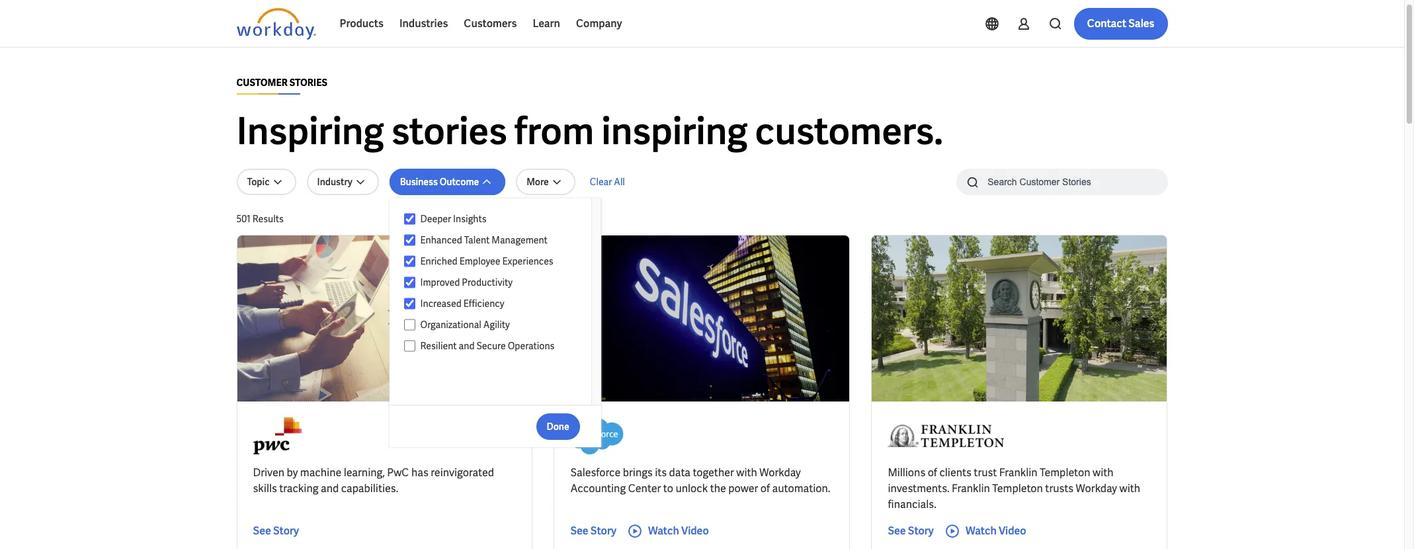 Task type: vqa. For each thing, say whether or not it's contained in the screenshot.
AUTOMATION.
yes



Task type: locate. For each thing, give the bounding box(es) containing it.
clear
[[590, 176, 612, 188]]

see story link down accounting
[[571, 523, 616, 539]]

done button
[[536, 413, 580, 440]]

0 horizontal spatial and
[[321, 482, 339, 495]]

resilient and secure operations
[[420, 340, 555, 352]]

see for salesforce brings its data together with workday accounting center to unlock the power of automation.
[[571, 524, 589, 538]]

organizational
[[420, 319, 481, 331]]

0 horizontal spatial see story link
[[253, 523, 299, 539]]

0 horizontal spatial franklin
[[952, 482, 990, 495]]

more
[[527, 176, 549, 188]]

watch
[[648, 524, 679, 538], [966, 524, 997, 538]]

0 horizontal spatial workday
[[760, 466, 801, 480]]

2 horizontal spatial see story link
[[888, 523, 934, 539]]

of up investments.
[[928, 466, 937, 480]]

done
[[547, 420, 569, 432]]

brings
[[623, 466, 653, 480]]

results
[[253, 213, 284, 225]]

0 vertical spatial of
[[928, 466, 937, 480]]

its
[[655, 466, 667, 480]]

story for millions of clients trust franklin templeton with investments. franklin templeton trusts workday with financials.
[[908, 524, 934, 538]]

and down machine
[[321, 482, 339, 495]]

2 watch video from the left
[[966, 524, 1026, 538]]

tracking
[[279, 482, 319, 495]]

watch video down millions of clients trust franklin templeton with investments. franklin templeton trusts workday with financials.
[[966, 524, 1026, 538]]

0 vertical spatial and
[[459, 340, 475, 352]]

more button
[[516, 169, 575, 195]]

business outcome button
[[389, 169, 505, 195]]

3 story from the left
[[908, 524, 934, 538]]

from
[[514, 107, 594, 155]]

customer
[[236, 77, 288, 89]]

3 see story from the left
[[888, 524, 934, 538]]

company button
[[568, 8, 630, 40]]

0 horizontal spatial of
[[761, 482, 770, 495]]

2 see from the left
[[571, 524, 589, 538]]

0 horizontal spatial with
[[736, 466, 757, 480]]

1 vertical spatial of
[[761, 482, 770, 495]]

topic button
[[236, 169, 296, 195]]

of
[[928, 466, 937, 480], [761, 482, 770, 495]]

of right power
[[761, 482, 770, 495]]

1 horizontal spatial and
[[459, 340, 475, 352]]

1 video from the left
[[681, 524, 709, 538]]

improved productivity link
[[415, 275, 579, 290]]

together
[[693, 466, 734, 480]]

data
[[669, 466, 691, 480]]

experiences
[[502, 255, 554, 267]]

2 horizontal spatial see story
[[888, 524, 934, 538]]

story down accounting
[[591, 524, 616, 538]]

employee
[[460, 255, 500, 267]]

franklin down the trust
[[952, 482, 990, 495]]

1 vertical spatial templeton
[[992, 482, 1043, 495]]

2 horizontal spatial see
[[888, 524, 906, 538]]

see story down financials.
[[888, 524, 934, 538]]

see down accounting
[[571, 524, 589, 538]]

learn button
[[525, 8, 568, 40]]

0 horizontal spatial watch
[[648, 524, 679, 538]]

outcome
[[440, 176, 479, 188]]

see story for salesforce brings its data together with workday accounting center to unlock the power of automation.
[[571, 524, 616, 538]]

0 horizontal spatial see story
[[253, 524, 299, 538]]

0 horizontal spatial watch video
[[648, 524, 709, 538]]

resilient
[[420, 340, 457, 352]]

reinvigorated
[[431, 466, 494, 480]]

and down organizational agility
[[459, 340, 475, 352]]

organizational agility
[[420, 319, 510, 331]]

watch down to
[[648, 524, 679, 538]]

1 horizontal spatial workday
[[1076, 482, 1117, 495]]

watch for franklin
[[966, 524, 997, 538]]

franklin templeton companies, llc image
[[888, 417, 1004, 454]]

clients
[[940, 466, 972, 480]]

financials.
[[888, 497, 937, 511]]

1 horizontal spatial see
[[571, 524, 589, 538]]

customers.
[[755, 107, 943, 155]]

workday right 'trusts'
[[1076, 482, 1117, 495]]

0 vertical spatial templeton
[[1040, 466, 1091, 480]]

2 see story link from the left
[[571, 523, 616, 539]]

templeton
[[1040, 466, 1091, 480], [992, 482, 1043, 495]]

watch video link
[[627, 523, 709, 539], [945, 523, 1026, 539]]

2 story from the left
[[591, 524, 616, 538]]

1 story from the left
[[273, 524, 299, 538]]

franklin right the trust
[[999, 466, 1038, 480]]

see story down skills on the bottom of the page
[[253, 524, 299, 538]]

see story down accounting
[[571, 524, 616, 538]]

all
[[614, 176, 625, 188]]

2 watch from the left
[[966, 524, 997, 538]]

story
[[273, 524, 299, 538], [591, 524, 616, 538], [908, 524, 934, 538]]

None checkbox
[[404, 213, 415, 225], [404, 277, 415, 288], [404, 298, 415, 310], [404, 319, 415, 331], [404, 213, 415, 225], [404, 277, 415, 288], [404, 298, 415, 310], [404, 319, 415, 331]]

1 vertical spatial workday
[[1076, 482, 1117, 495]]

watch video link down millions of clients trust franklin templeton with investments. franklin templeton trusts workday with financials.
[[945, 523, 1026, 539]]

1 horizontal spatial story
[[591, 524, 616, 538]]

efficiency
[[464, 298, 504, 310]]

improved productivity
[[420, 277, 513, 288]]

templeton down the trust
[[992, 482, 1043, 495]]

capabilities.
[[341, 482, 398, 495]]

see story link
[[253, 523, 299, 539], [571, 523, 616, 539], [888, 523, 934, 539]]

see story link for millions of clients trust franklin templeton with investments. franklin templeton trusts workday with financials.
[[888, 523, 934, 539]]

productivity
[[462, 277, 513, 288]]

1 horizontal spatial watch video
[[966, 524, 1026, 538]]

enhanced talent management link
[[415, 232, 579, 248]]

2 video from the left
[[999, 524, 1026, 538]]

501
[[236, 213, 251, 225]]

with
[[736, 466, 757, 480], [1093, 466, 1114, 480], [1120, 482, 1140, 495]]

1 horizontal spatial watch video link
[[945, 523, 1026, 539]]

501 results
[[236, 213, 284, 225]]

0 horizontal spatial story
[[273, 524, 299, 538]]

clear all button
[[586, 169, 629, 195]]

video for templeton
[[999, 524, 1026, 538]]

and
[[459, 340, 475, 352], [321, 482, 339, 495]]

watch video link down to
[[627, 523, 709, 539]]

1 watch from the left
[[648, 524, 679, 538]]

0 horizontal spatial video
[[681, 524, 709, 538]]

learn
[[533, 17, 560, 30]]

1 vertical spatial franklin
[[952, 482, 990, 495]]

1 horizontal spatial see story
[[571, 524, 616, 538]]

2 watch video link from the left
[[945, 523, 1026, 539]]

with inside salesforce brings its data together with workday accounting center to unlock the power of automation.
[[736, 466, 757, 480]]

None checkbox
[[404, 234, 415, 246], [404, 255, 415, 267], [404, 340, 415, 352], [404, 234, 415, 246], [404, 255, 415, 267], [404, 340, 415, 352]]

templeton up 'trusts'
[[1040, 466, 1091, 480]]

story down financials.
[[908, 524, 934, 538]]

2 horizontal spatial story
[[908, 524, 934, 538]]

see story link down financials.
[[888, 523, 934, 539]]

1 vertical spatial and
[[321, 482, 339, 495]]

topic
[[247, 176, 270, 188]]

1 watch video link from the left
[[627, 523, 709, 539]]

see down skills on the bottom of the page
[[253, 524, 271, 538]]

1 horizontal spatial watch
[[966, 524, 997, 538]]

increased efficiency
[[420, 298, 504, 310]]

0 vertical spatial workday
[[760, 466, 801, 480]]

to
[[663, 482, 673, 495]]

3 see story link from the left
[[888, 523, 934, 539]]

customers
[[464, 17, 517, 30]]

see
[[253, 524, 271, 538], [571, 524, 589, 538], [888, 524, 906, 538]]

inspiring stories from inspiring customers.
[[236, 107, 943, 155]]

watch down millions of clients trust franklin templeton with investments. franklin templeton trusts workday with financials.
[[966, 524, 997, 538]]

story down tracking
[[273, 524, 299, 538]]

1 watch video from the left
[[648, 524, 709, 538]]

enhanced talent management
[[420, 234, 548, 246]]

has
[[411, 466, 429, 480]]

deeper
[[420, 213, 451, 225]]

video down unlock
[[681, 524, 709, 538]]

watch for center
[[648, 524, 679, 538]]

products button
[[332, 8, 392, 40]]

watch video down to
[[648, 524, 709, 538]]

see story link down skills on the bottom of the page
[[253, 523, 299, 539]]

stories
[[289, 77, 327, 89]]

3 see from the left
[[888, 524, 906, 538]]

0 horizontal spatial see
[[253, 524, 271, 538]]

see down financials.
[[888, 524, 906, 538]]

pwc
[[387, 466, 409, 480]]

2 see story from the left
[[571, 524, 616, 538]]

insights
[[453, 213, 487, 225]]

workday
[[760, 466, 801, 480], [1076, 482, 1117, 495]]

franklin
[[999, 466, 1038, 480], [952, 482, 990, 495]]

0 vertical spatial franklin
[[999, 466, 1038, 480]]

workday up automation.
[[760, 466, 801, 480]]

2 horizontal spatial with
[[1120, 482, 1140, 495]]

investments.
[[888, 482, 950, 495]]

1 horizontal spatial video
[[999, 524, 1026, 538]]

1 horizontal spatial of
[[928, 466, 937, 480]]

0 horizontal spatial watch video link
[[627, 523, 709, 539]]

video down millions of clients trust franklin templeton with investments. franklin templeton trusts workday with financials.
[[999, 524, 1026, 538]]

1 horizontal spatial see story link
[[571, 523, 616, 539]]



Task type: describe. For each thing, give the bounding box(es) containing it.
secure
[[477, 340, 506, 352]]

see for millions of clients trust franklin templeton with investments. franklin templeton trusts workday with financials.
[[888, 524, 906, 538]]

management
[[492, 234, 548, 246]]

agility
[[483, 319, 510, 331]]

by
[[287, 466, 298, 480]]

driven by machine learning, pwc has reinvigorated skills tracking and capabilities.
[[253, 466, 494, 495]]

customer stories
[[236, 77, 327, 89]]

watch video link for center
[[627, 523, 709, 539]]

driven
[[253, 466, 285, 480]]

and inside driven by machine learning, pwc has reinvigorated skills tracking and capabilities.
[[321, 482, 339, 495]]

trusts
[[1045, 482, 1074, 495]]

increased efficiency link
[[415, 296, 579, 312]]

company
[[576, 17, 622, 30]]

center
[[628, 482, 661, 495]]

business
[[400, 176, 438, 188]]

salesforce
[[571, 466, 621, 480]]

accounting
[[571, 482, 626, 495]]

organizational agility link
[[415, 317, 579, 333]]

skills
[[253, 482, 277, 495]]

contact
[[1087, 17, 1127, 30]]

salesforce.com image
[[571, 417, 624, 454]]

products
[[340, 17, 384, 30]]

industry button
[[307, 169, 379, 195]]

resilient and secure operations link
[[415, 338, 579, 354]]

talent
[[464, 234, 490, 246]]

enriched
[[420, 255, 458, 267]]

1 see story from the left
[[253, 524, 299, 538]]

industry
[[317, 176, 352, 188]]

contact sales
[[1087, 17, 1155, 30]]

stories
[[391, 107, 507, 155]]

industries button
[[392, 8, 456, 40]]

inspiring
[[236, 107, 384, 155]]

go to the homepage image
[[236, 8, 316, 40]]

1 horizontal spatial with
[[1093, 466, 1114, 480]]

power
[[728, 482, 758, 495]]

of inside millions of clients trust franklin templeton with investments. franklin templeton trusts workday with financials.
[[928, 466, 937, 480]]

workday inside millions of clients trust franklin templeton with investments. franklin templeton trusts workday with financials.
[[1076, 482, 1117, 495]]

clear all
[[590, 176, 625, 188]]

1 see from the left
[[253, 524, 271, 538]]

story for salesforce brings its data together with workday accounting center to unlock the power of automation.
[[591, 524, 616, 538]]

enriched employee experiences
[[420, 255, 554, 267]]

salesforce brings its data together with workday accounting center to unlock the power of automation.
[[571, 466, 830, 495]]

business outcome
[[400, 176, 479, 188]]

enhanced
[[420, 234, 462, 246]]

increased
[[420, 298, 462, 310]]

workday inside salesforce brings its data together with workday accounting center to unlock the power of automation.
[[760, 466, 801, 480]]

see story link for salesforce brings its data together with workday accounting center to unlock the power of automation.
[[571, 523, 616, 539]]

of inside salesforce brings its data together with workday accounting center to unlock the power of automation.
[[761, 482, 770, 495]]

pricewaterhousecoopers global licensing services corporation (pwc) image
[[253, 417, 302, 454]]

learning,
[[344, 466, 385, 480]]

sales
[[1129, 17, 1155, 30]]

deeper insights link
[[415, 211, 579, 227]]

deeper insights
[[420, 213, 487, 225]]

video for to
[[681, 524, 709, 538]]

trust
[[974, 466, 997, 480]]

customers button
[[456, 8, 525, 40]]

operations
[[508, 340, 555, 352]]

millions of clients trust franklin templeton with investments. franklin templeton trusts workday with financials.
[[888, 466, 1140, 511]]

1 see story link from the left
[[253, 523, 299, 539]]

watch video for to
[[648, 524, 709, 538]]

automation.
[[772, 482, 830, 495]]

millions
[[888, 466, 926, 480]]

inspiring
[[601, 107, 748, 155]]

watch video link for franklin
[[945, 523, 1026, 539]]

unlock
[[676, 482, 708, 495]]

the
[[710, 482, 726, 495]]

see story for millions of clients trust franklin templeton with investments. franklin templeton trusts workday with financials.
[[888, 524, 934, 538]]

improved
[[420, 277, 460, 288]]

machine
[[300, 466, 342, 480]]

enriched employee experiences link
[[415, 253, 579, 269]]

contact sales link
[[1074, 8, 1168, 40]]

1 horizontal spatial franklin
[[999, 466, 1038, 480]]

watch video for templeton
[[966, 524, 1026, 538]]

industries
[[399, 17, 448, 30]]

Search Customer Stories text field
[[980, 170, 1142, 193]]



